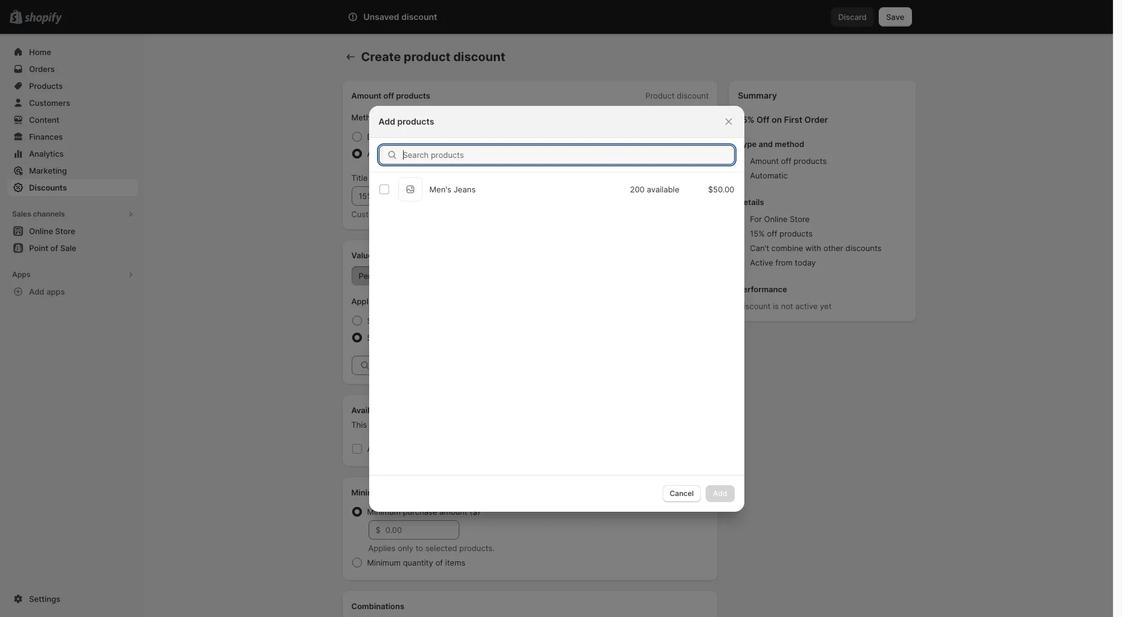 Task type: describe. For each thing, give the bounding box(es) containing it.
customers will see this in their cart and at checkout.
[[352, 210, 547, 219]]

discounts
[[29, 183, 67, 193]]

store
[[790, 214, 810, 224]]

0 vertical spatial 15%
[[738, 114, 755, 125]]

will
[[394, 210, 406, 219]]

discount for automatic discount
[[407, 149, 439, 159]]

order
[[805, 114, 829, 125]]

save button
[[880, 7, 912, 27]]

on for offer
[[406, 445, 415, 454]]

with
[[806, 243, 822, 253]]

amount
[[440, 508, 468, 517]]

jeans
[[454, 184, 476, 194]]

type and method
[[738, 139, 805, 149]]

active
[[751, 258, 774, 268]]

products inside amount off products automatic
[[794, 156, 827, 166]]

automatically
[[412, 420, 461, 430]]

1 horizontal spatial and
[[759, 139, 774, 149]]

first
[[785, 114, 803, 125]]

discount code
[[367, 132, 421, 142]]

discounts
[[846, 243, 882, 253]]

see
[[408, 210, 422, 219]]

off inside for online store 15% off products can't combine with other discounts active from today
[[768, 229, 778, 239]]

settings link
[[7, 591, 138, 608]]

combinations
[[352, 602, 405, 612]]

for online store 15% off products can't combine with other discounts active from today
[[751, 214, 882, 268]]

add apps button
[[7, 283, 138, 300]]

apps
[[46, 287, 65, 297]]

is inside availability this discount is automatically applied to all sales channels.
[[404, 420, 410, 430]]

summary
[[738, 90, 778, 101]]

other
[[824, 243, 844, 253]]

1 horizontal spatial is
[[773, 302, 779, 311]]

men's
[[430, 184, 452, 194]]

(pos
[[466, 445, 485, 454]]

automatic inside amount off products automatic
[[751, 171, 788, 180]]

settings
[[29, 595, 60, 604]]

15% off on first order
[[738, 114, 829, 125]]

available
[[647, 184, 680, 194]]

this
[[424, 210, 438, 219]]

availability
[[352, 406, 393, 416]]

products up add products
[[396, 91, 431, 101]]

minimum for minimum quantity of items
[[367, 558, 401, 568]]

customers
[[352, 210, 392, 219]]

their
[[448, 210, 465, 219]]

collections
[[399, 316, 439, 326]]

only
[[398, 544, 414, 554]]

method
[[775, 139, 805, 149]]

quantity
[[403, 558, 434, 568]]

0 horizontal spatial automatic
[[367, 149, 405, 159]]

discount is not active yet
[[738, 302, 832, 311]]

from
[[776, 258, 793, 268]]

availability this discount is automatically applied to all sales channels.
[[352, 406, 570, 430]]

not
[[782, 302, 794, 311]]

amount off products
[[352, 91, 431, 101]]

method
[[352, 113, 381, 122]]

products.
[[460, 544, 495, 554]]

cancel button
[[663, 485, 702, 502]]

minimum for minimum purchase amount ($)
[[367, 508, 401, 517]]

add apps
[[29, 287, 65, 297]]

also offer on point of sale (pos pro locations only)
[[367, 445, 556, 454]]

search
[[401, 12, 427, 22]]

$50.00
[[709, 184, 735, 194]]

shopify image
[[24, 13, 62, 25]]

yet
[[821, 302, 832, 311]]

title
[[352, 173, 368, 183]]

locations
[[502, 445, 535, 454]]

15% inside for online store 15% off products can't combine with other discounts active from today
[[751, 229, 765, 239]]

percentage button
[[352, 267, 409, 286]]

value
[[352, 251, 373, 260]]

specific for specific collections
[[367, 316, 397, 326]]

0 horizontal spatial and
[[485, 210, 499, 219]]

pro
[[487, 445, 500, 454]]

discard button
[[832, 7, 875, 27]]

0 vertical spatial of
[[438, 445, 446, 454]]

search button
[[381, 7, 733, 27]]

200
[[631, 184, 645, 194]]

can't
[[751, 243, 770, 253]]

off
[[757, 114, 770, 125]]

products down collections
[[399, 333, 432, 343]]

amount for amount off products
[[352, 91, 382, 101]]

off for amount off products automatic
[[782, 156, 792, 166]]

men's jeans
[[430, 184, 476, 194]]

200 available
[[631, 184, 680, 194]]

apps
[[12, 270, 30, 279]]

save
[[887, 12, 905, 22]]



Task type: locate. For each thing, give the bounding box(es) containing it.
1 horizontal spatial discount
[[738, 302, 771, 311]]

0 horizontal spatial on
[[406, 445, 415, 454]]

and left "at" at the left top
[[485, 210, 499, 219]]

specific products
[[367, 333, 432, 343]]

to down the 'percentage'
[[382, 297, 389, 306]]

automatic discount
[[367, 149, 439, 159]]

sales
[[12, 210, 31, 219]]

Search products text field
[[403, 145, 735, 164]]

add for add apps
[[29, 287, 44, 297]]

performance
[[738, 285, 788, 294]]

amount down type and method
[[751, 156, 779, 166]]

discount for product discount
[[677, 91, 709, 101]]

type
[[738, 139, 757, 149]]

discount inside availability this discount is automatically applied to all sales channels.
[[370, 420, 402, 430]]

applies to
[[352, 297, 389, 306]]

0 horizontal spatial off
[[384, 91, 394, 101]]

sales
[[513, 420, 532, 430]]

minimum purchase amount ($)
[[367, 508, 481, 517]]

home
[[29, 47, 51, 57]]

amount inside amount off products automatic
[[751, 156, 779, 166]]

on right offer
[[406, 445, 415, 454]]

0 vertical spatial minimum
[[352, 488, 387, 498]]

add products
[[379, 116, 434, 126]]

to
[[382, 297, 389, 306], [493, 420, 501, 430], [416, 544, 423, 554]]

purchase for requirements
[[389, 488, 424, 498]]

discount up automatic discount
[[367, 132, 400, 142]]

off inside amount off products automatic
[[782, 156, 792, 166]]

discount for unsaved discount
[[402, 12, 437, 22]]

items
[[446, 558, 466, 568]]

0 vertical spatial to
[[382, 297, 389, 306]]

offer
[[386, 445, 403, 454]]

online
[[765, 214, 788, 224]]

specific
[[367, 316, 397, 326], [367, 333, 397, 343]]

is left not
[[773, 302, 779, 311]]

0 horizontal spatial add
[[29, 287, 44, 297]]

0 vertical spatial automatic
[[367, 149, 405, 159]]

apps button
[[7, 267, 138, 283]]

1 vertical spatial applies
[[369, 544, 396, 554]]

1 horizontal spatial automatic
[[751, 171, 788, 180]]

1 vertical spatial add
[[29, 287, 44, 297]]

1 vertical spatial purchase
[[403, 508, 438, 517]]

add inside add products dialog
[[379, 116, 396, 126]]

off
[[384, 91, 394, 101], [782, 156, 792, 166], [768, 229, 778, 239]]

sales channels
[[12, 210, 65, 219]]

0 vertical spatial amount
[[352, 91, 382, 101]]

0 vertical spatial specific
[[367, 316, 397, 326]]

product
[[404, 50, 451, 64]]

percentage
[[359, 271, 402, 281]]

add for add products
[[379, 116, 396, 126]]

add inside 'add apps' button
[[29, 287, 44, 297]]

products
[[396, 91, 431, 101], [398, 116, 434, 126], [794, 156, 827, 166], [780, 229, 813, 239], [399, 333, 432, 343]]

only)
[[538, 445, 556, 454]]

checkout.
[[510, 210, 547, 219]]

specific collections
[[367, 316, 439, 326]]

on for off
[[772, 114, 783, 125]]

1 horizontal spatial off
[[768, 229, 778, 239]]

to inside availability this discount is automatically applied to all sales channels.
[[493, 420, 501, 430]]

applies down the 'percentage'
[[352, 297, 380, 306]]

applied
[[464, 420, 491, 430]]

all
[[503, 420, 511, 430]]

specific for specific products
[[367, 333, 397, 343]]

1 vertical spatial minimum
[[367, 508, 401, 517]]

0 vertical spatial is
[[773, 302, 779, 311]]

create product discount
[[361, 50, 506, 64]]

unsaved
[[364, 12, 400, 22]]

0 horizontal spatial discount
[[367, 132, 400, 142]]

off down online
[[768, 229, 778, 239]]

is left automatically
[[404, 420, 410, 430]]

automatic down type and method
[[751, 171, 788, 180]]

create
[[361, 50, 401, 64]]

product
[[646, 91, 675, 101]]

unsaved discount
[[364, 12, 437, 22]]

2 vertical spatial off
[[768, 229, 778, 239]]

products inside for online store 15% off products can't combine with other discounts active from today
[[780, 229, 813, 239]]

0 vertical spatial discount
[[367, 132, 400, 142]]

minimum down "also"
[[352, 488, 387, 498]]

applies
[[352, 297, 380, 306], [369, 544, 396, 554]]

specific down applies to
[[367, 316, 397, 326]]

of
[[438, 445, 446, 454], [436, 558, 443, 568]]

1 vertical spatial off
[[782, 156, 792, 166]]

discount for discount is not active yet
[[738, 302, 771, 311]]

amount
[[352, 91, 382, 101], [751, 156, 779, 166]]

combine
[[772, 243, 804, 253]]

2 specific from the top
[[367, 333, 397, 343]]

1 vertical spatial automatic
[[751, 171, 788, 180]]

applies only to selected products.
[[369, 544, 495, 554]]

automatic down discount code at the top left
[[367, 149, 405, 159]]

specific down specific collections
[[367, 333, 397, 343]]

applies left the only at the left bottom
[[369, 544, 396, 554]]

0 vertical spatial add
[[379, 116, 396, 126]]

discount
[[367, 132, 400, 142], [738, 302, 771, 311]]

2 horizontal spatial to
[[493, 420, 501, 430]]

off up add products
[[384, 91, 394, 101]]

2 vertical spatial minimum
[[367, 558, 401, 568]]

at
[[501, 210, 508, 219]]

1 specific from the top
[[367, 316, 397, 326]]

0 horizontal spatial to
[[382, 297, 389, 306]]

1 horizontal spatial to
[[416, 544, 423, 554]]

automatic
[[367, 149, 405, 159], [751, 171, 788, 180]]

0 vertical spatial and
[[759, 139, 774, 149]]

channels.
[[535, 420, 570, 430]]

in
[[440, 210, 446, 219]]

sales channels button
[[7, 206, 138, 223]]

2 vertical spatial to
[[416, 544, 423, 554]]

amount up method
[[352, 91, 382, 101]]

purchase for amount
[[403, 508, 438, 517]]

2 horizontal spatial off
[[782, 156, 792, 166]]

discount
[[402, 12, 437, 22], [454, 50, 506, 64], [677, 91, 709, 101], [407, 149, 439, 159], [370, 420, 402, 430]]

for
[[751, 214, 763, 224]]

purchase up minimum purchase amount ($)
[[389, 488, 424, 498]]

add products dialog
[[0, 106, 1114, 512]]

minimum down minimum purchase requirements
[[367, 508, 401, 517]]

off down method
[[782, 156, 792, 166]]

1 horizontal spatial add
[[379, 116, 396, 126]]

1 horizontal spatial amount
[[751, 156, 779, 166]]

home link
[[7, 44, 138, 61]]

minimum down the only at the left bottom
[[367, 558, 401, 568]]

15% down for
[[751, 229, 765, 239]]

1 vertical spatial specific
[[367, 333, 397, 343]]

product discount
[[646, 91, 709, 101]]

15% left off
[[738, 114, 755, 125]]

of left sale
[[438, 445, 446, 454]]

15%
[[738, 114, 755, 125], [751, 229, 765, 239]]

amount off products automatic
[[751, 156, 827, 180]]

1 horizontal spatial on
[[772, 114, 783, 125]]

1 vertical spatial and
[[485, 210, 499, 219]]

applies for applies only to selected products.
[[369, 544, 396, 554]]

0 vertical spatial on
[[772, 114, 783, 125]]

minimum
[[352, 488, 387, 498], [367, 508, 401, 517], [367, 558, 401, 568]]

1 vertical spatial is
[[404, 420, 410, 430]]

discount down performance
[[738, 302, 771, 311]]

discount for discount code
[[367, 132, 400, 142]]

cart
[[468, 210, 483, 219]]

minimum quantity of items
[[367, 558, 466, 568]]

point
[[417, 445, 436, 454]]

products inside dialog
[[398, 116, 434, 126]]

cancel
[[670, 489, 694, 498]]

0 horizontal spatial is
[[404, 420, 410, 430]]

today
[[795, 258, 817, 268]]

1 vertical spatial 15%
[[751, 229, 765, 239]]

discard
[[839, 12, 868, 22]]

1 vertical spatial to
[[493, 420, 501, 430]]

minimum for minimum purchase requirements
[[352, 488, 387, 498]]

on right off
[[772, 114, 783, 125]]

0 vertical spatial applies
[[352, 297, 380, 306]]

1 vertical spatial on
[[406, 445, 415, 454]]

add up discount code at the top left
[[379, 116, 396, 126]]

products down method
[[794, 156, 827, 166]]

applies for applies to
[[352, 297, 380, 306]]

also
[[367, 445, 383, 454]]

this
[[352, 420, 367, 430]]

1 vertical spatial discount
[[738, 302, 771, 311]]

requirements
[[426, 488, 477, 498]]

1 vertical spatial amount
[[751, 156, 779, 166]]

sale
[[448, 445, 464, 454]]

to left all
[[493, 420, 501, 430]]

1 vertical spatial of
[[436, 558, 443, 568]]

minimum purchase requirements
[[352, 488, 477, 498]]

products down store
[[780, 229, 813, 239]]

($)
[[470, 508, 481, 517]]

products up code
[[398, 116, 434, 126]]

add left apps
[[29, 287, 44, 297]]

off for amount off products
[[384, 91, 394, 101]]

of down selected
[[436, 558, 443, 568]]

and right the type
[[759, 139, 774, 149]]

and
[[759, 139, 774, 149], [485, 210, 499, 219]]

0 vertical spatial purchase
[[389, 488, 424, 498]]

amount for amount off products automatic
[[751, 156, 779, 166]]

0 horizontal spatial amount
[[352, 91, 382, 101]]

0 vertical spatial off
[[384, 91, 394, 101]]

channels
[[33, 210, 65, 219]]

active
[[796, 302, 818, 311]]

purchase down minimum purchase requirements
[[403, 508, 438, 517]]

details
[[738, 197, 765, 207]]

to right the only at the left bottom
[[416, 544, 423, 554]]



Task type: vqa. For each thing, say whether or not it's contained in the screenshot.
the added
no



